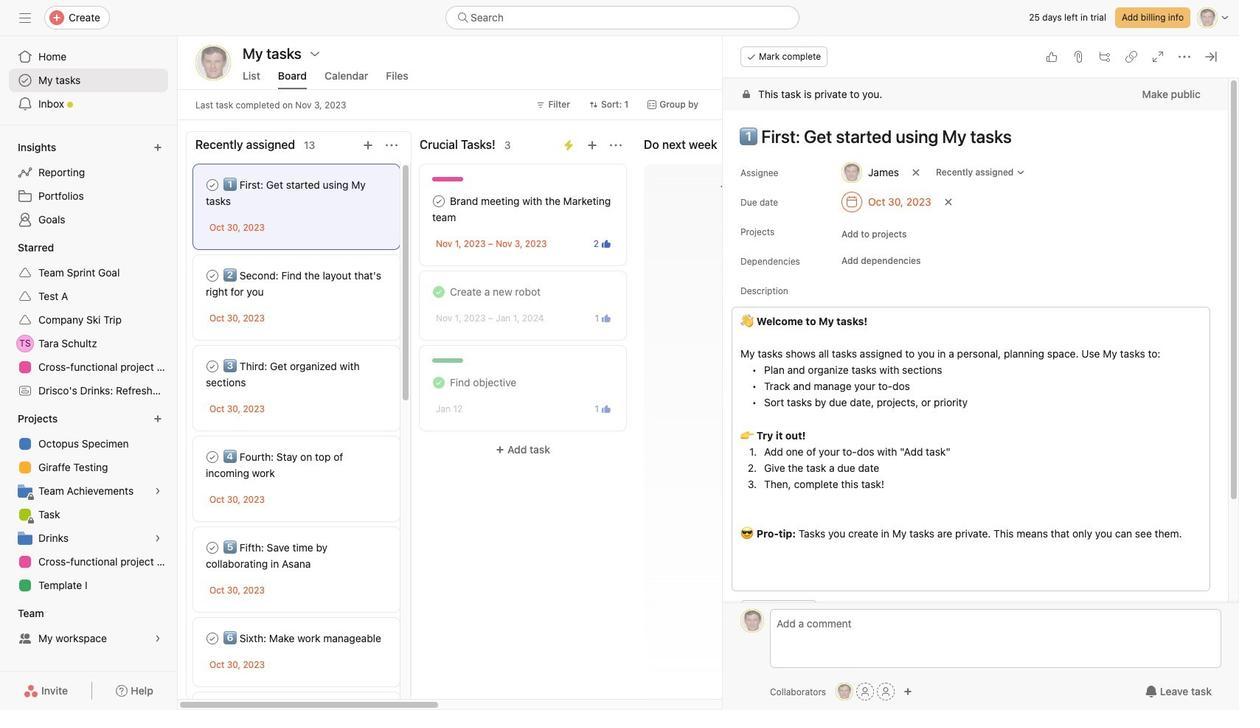 Task type: describe. For each thing, give the bounding box(es) containing it.
show options image
[[309, 48, 321, 60]]

3 mark complete checkbox from the top
[[204, 539, 221, 557]]

completed image for completed option
[[430, 374, 448, 392]]

add or remove collaborators image
[[904, 688, 913, 697]]

more actions for this task image
[[1179, 51, 1191, 63]]

starred element
[[0, 235, 177, 406]]

2 mark complete checkbox from the top
[[204, 449, 221, 466]]

teams element
[[0, 601, 177, 654]]

clear due date image
[[944, 198, 953, 207]]

rules for crucial tasks! image
[[563, 139, 575, 151]]

see details, team achievements image
[[153, 487, 162, 496]]

1 mark complete image from the top
[[204, 267, 221, 285]]

new project or portfolio image
[[153, 415, 162, 424]]

mark complete image for mark complete checkbox to the top
[[430, 193, 448, 210]]

mark complete image for 1st mark complete option from the top
[[204, 176, 221, 194]]

Task Name text field
[[730, 120, 1211, 153]]

Completed checkbox
[[430, 283, 448, 301]]

0 vertical spatial mark complete checkbox
[[430, 193, 448, 210]]

description document
[[725, 312, 1211, 542]]

new insights image
[[153, 143, 162, 152]]

4 mark complete checkbox from the top
[[204, 630, 221, 648]]

see details, drinks image
[[153, 534, 162, 543]]

1 1 like. you liked this task image from the top
[[602, 314, 611, 323]]

insights element
[[0, 134, 177, 235]]

global element
[[0, 36, 177, 125]]

3 mark complete image from the top
[[204, 449, 221, 466]]

2 mark complete image from the top
[[204, 358, 221, 376]]

completed image for completed checkbox
[[430, 283, 448, 301]]

see details, my workspace image
[[153, 635, 162, 643]]

remove assignee image
[[912, 168, 921, 177]]

2 1 like. you liked this task image from the top
[[602, 405, 611, 414]]



Task type: vqa. For each thing, say whether or not it's contained in the screenshot.
See details, My workspace icon in Teams element
no



Task type: locate. For each thing, give the bounding box(es) containing it.
copy task link image
[[1126, 51, 1138, 63]]

main content
[[723, 78, 1229, 711]]

2 completed image from the top
[[430, 374, 448, 392]]

list box
[[446, 6, 800, 30]]

2 likes. you liked this task image
[[602, 239, 611, 248]]

more section actions image
[[610, 139, 622, 151]]

full screen image
[[1153, 51, 1164, 63]]

attachments: add a file to this task, 1️⃣ first: get started using my tasks image
[[1073, 51, 1085, 63]]

add task image left more section actions icon
[[587, 139, 598, 151]]

1️⃣ first: get started using my tasks dialog
[[723, 36, 1240, 711]]

1 add task image from the left
[[362, 139, 374, 151]]

mark complete image for first mark complete option from the bottom of the page
[[204, 630, 221, 648]]

more section actions image
[[386, 139, 398, 151]]

0 likes. click to like this task image
[[1046, 51, 1058, 63]]

hide sidebar image
[[19, 12, 31, 24]]

Completed checkbox
[[430, 374, 448, 392]]

1 like. you liked this task image
[[602, 314, 611, 323], [602, 405, 611, 414]]

completed image
[[430, 283, 448, 301], [430, 374, 448, 392]]

1 vertical spatial mark complete checkbox
[[204, 267, 221, 285]]

Mark complete checkbox
[[204, 176, 221, 194], [204, 449, 221, 466], [204, 539, 221, 557], [204, 630, 221, 648]]

2 vertical spatial mark complete checkbox
[[204, 358, 221, 376]]

add subtask image
[[1099, 51, 1111, 63]]

4 mark complete image from the top
[[204, 539, 221, 557]]

1 completed image from the top
[[430, 283, 448, 301]]

0 vertical spatial 1 like. you liked this task image
[[602, 314, 611, 323]]

0 vertical spatial completed image
[[430, 283, 448, 301]]

1 vertical spatial completed image
[[430, 374, 448, 392]]

main content inside 1️⃣ first: get started using my tasks dialog
[[723, 78, 1229, 711]]

0 horizontal spatial add task image
[[362, 139, 374, 151]]

1 horizontal spatial add task image
[[587, 139, 598, 151]]

add task image left more section actions image at the top left
[[362, 139, 374, 151]]

Mark complete checkbox
[[430, 193, 448, 210], [204, 267, 221, 285], [204, 358, 221, 376]]

projects element
[[0, 406, 177, 601]]

close details image
[[1206, 51, 1217, 63]]

1 vertical spatial 1 like. you liked this task image
[[602, 405, 611, 414]]

add task image
[[362, 139, 374, 151], [587, 139, 598, 151]]

1 mark complete checkbox from the top
[[204, 176, 221, 194]]

mark complete image
[[204, 176, 221, 194], [430, 193, 448, 210], [204, 630, 221, 648]]

2 add task image from the left
[[587, 139, 598, 151]]

mark complete image
[[204, 267, 221, 285], [204, 358, 221, 376], [204, 449, 221, 466], [204, 539, 221, 557]]



